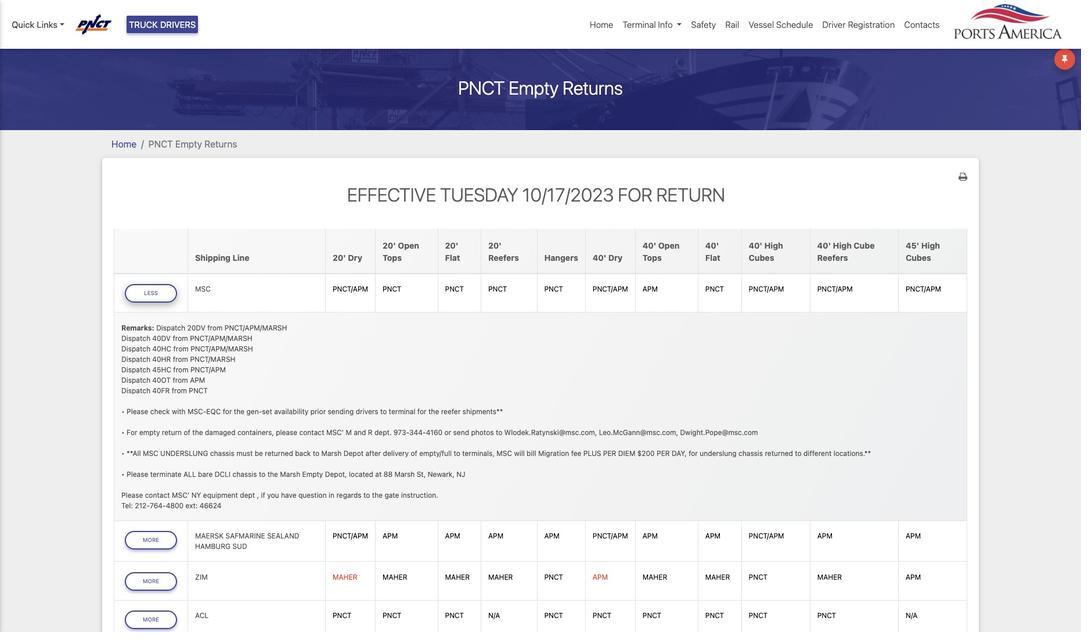Task type: locate. For each thing, give the bounding box(es) containing it.
0 horizontal spatial per
[[603, 449, 617, 458]]

1 horizontal spatial msc
[[195, 285, 211, 293]]

1 horizontal spatial of
[[411, 449, 418, 458]]

40' inside 40' flat
[[706, 240, 719, 250]]

chassis
[[210, 449, 235, 458], [739, 449, 763, 458], [233, 470, 257, 478]]

with
[[172, 407, 186, 416]]

more button for maersk safmarine sealand hamburg sud
[[125, 531, 177, 550]]

open inside 20' open tops
[[398, 240, 419, 250]]

1 vertical spatial more button
[[125, 572, 177, 591]]

tops right 40' dry
[[643, 252, 662, 262]]

check
[[150, 407, 170, 416]]

vessel
[[749, 19, 774, 30]]

newark,
[[428, 470, 455, 478]]

effective
[[347, 183, 436, 205]]

for right the day,
[[689, 449, 698, 458]]

40' inside 40' high cube reefers
[[818, 240, 831, 250]]

to left different at the bottom of the page
[[796, 449, 802, 458]]

from right '40hc'
[[173, 344, 189, 353]]

terminal info link
[[618, 13, 687, 36]]

contact up 764-
[[145, 491, 170, 499]]

0 vertical spatial contact
[[299, 428, 324, 437]]

2 horizontal spatial high
[[922, 240, 941, 250]]

20' reefers
[[489, 240, 519, 262]]

3 more button from the top
[[125, 611, 177, 629]]

high inside '40' high cubes'
[[765, 240, 784, 250]]

returned right the be
[[265, 449, 293, 458]]

1 vertical spatial empty
[[175, 139, 202, 149]]

high for 40' high cubes
[[765, 240, 784, 250]]

2 reefers from the left
[[818, 252, 849, 262]]

1 horizontal spatial contact
[[299, 428, 324, 437]]

high inside 45' high cubes
[[922, 240, 941, 250]]

0 vertical spatial returns
[[563, 76, 623, 99]]

0 horizontal spatial cubes
[[749, 252, 775, 262]]

0 vertical spatial please
[[127, 407, 148, 416]]

tops inside 40' open tops
[[643, 252, 662, 262]]

1 more button from the top
[[125, 531, 177, 550]]

• for • please check with msc-eqc for the gen-set availability prior sending drivers to terminal for the reefer shipments**
[[121, 407, 125, 416]]

2 more from the top
[[143, 578, 159, 584]]

for right eqc
[[223, 407, 232, 416]]

1 horizontal spatial cubes
[[906, 252, 932, 262]]

• up tel:
[[121, 470, 125, 478]]

0 vertical spatial pnct empty returns
[[459, 76, 623, 99]]

0 horizontal spatial of
[[184, 428, 191, 437]]

reefers
[[489, 252, 519, 262], [818, 252, 849, 262]]

4 maher from the left
[[489, 573, 513, 581]]

more left zim in the left bottom of the page
[[143, 578, 159, 584]]

to right the regards
[[364, 491, 370, 499]]

contacts
[[905, 19, 940, 30]]

1 horizontal spatial returned
[[765, 449, 794, 458]]

damaged
[[205, 428, 236, 437]]

40' for 40' open tops
[[643, 240, 657, 250]]

the left gate
[[372, 491, 383, 499]]

3 high from the left
[[922, 240, 941, 250]]

0 horizontal spatial tops
[[383, 252, 402, 262]]

1 horizontal spatial per
[[657, 449, 670, 458]]

more button left zim in the left bottom of the page
[[125, 572, 177, 591]]

msc' up the 4800 on the left of the page
[[172, 491, 190, 499]]

shipping line
[[195, 252, 250, 262]]

msc down shipping on the top of page
[[195, 285, 211, 293]]

20' inside 20' reefers
[[489, 240, 502, 250]]

0 horizontal spatial pnct empty returns
[[149, 139, 237, 149]]

hamburg
[[195, 542, 231, 551]]

per left diem
[[603, 449, 617, 458]]

2 vertical spatial pnct/apm/marsh
[[191, 344, 253, 353]]

back
[[295, 449, 311, 458]]

40' flat
[[706, 240, 721, 262]]

will
[[514, 449, 525, 458]]

open left 20' flat
[[398, 240, 419, 250]]

0 horizontal spatial reefers
[[489, 252, 519, 262]]

0 horizontal spatial contact
[[145, 491, 170, 499]]

apm inside remarks: dispatch 20dv from pnct/apm/marsh dispatch 40dv from pnct/apm/marsh dispatch 40hc from pnct/apm/marsh dispatch 40hr from pnct/marsh dispatch 45hc from pnct/apm dispatch 40ot from apm dispatch 40fr from pnct
[[190, 376, 205, 384]]

1 horizontal spatial empty
[[302, 470, 323, 478]]

• left check
[[121, 407, 125, 416]]

msc'
[[326, 428, 344, 437], [172, 491, 190, 499]]

• for • please terminate all bare dcli chassis to the marsh empty depot, located at 88 marsh st, newark, nj
[[121, 470, 125, 478]]

1 horizontal spatial tops
[[643, 252, 662, 262]]

2 cubes from the left
[[906, 252, 932, 262]]

1 vertical spatial home link
[[112, 139, 137, 149]]

terminal
[[389, 407, 416, 416]]

effective tuesday 10/17/2023 for return
[[347, 183, 726, 205]]

underslung
[[160, 449, 208, 458]]

0 horizontal spatial returned
[[265, 449, 293, 458]]

more button down 764-
[[125, 531, 177, 550]]

pnct/marsh
[[190, 355, 236, 363]]

40hr
[[152, 355, 171, 363]]

20' for 20' dry
[[333, 252, 346, 262]]

40' inside 40' open tops
[[643, 240, 657, 250]]

marsh up have
[[280, 470, 300, 478]]

chassis up dcli
[[210, 449, 235, 458]]

0 horizontal spatial marsh
[[280, 470, 300, 478]]

dry left 40' open tops
[[609, 252, 623, 262]]

40' left cube
[[818, 240, 831, 250]]

2 • from the top
[[121, 428, 125, 437]]

vessel schedule link
[[744, 13, 818, 36]]

cube
[[854, 240, 875, 250]]

1 vertical spatial pnct/apm/marsh
[[190, 334, 253, 343]]

open left 40' flat
[[659, 240, 680, 250]]

1 horizontal spatial flat
[[706, 252, 721, 262]]

0 horizontal spatial flat
[[445, 252, 460, 262]]

40' for 40' flat
[[706, 240, 719, 250]]

1 reefers from the left
[[489, 252, 519, 262]]

flat for 20' flat
[[445, 252, 460, 262]]

20' for 20' flat
[[445, 240, 459, 250]]

returned left different at the bottom of the page
[[765, 449, 794, 458]]

20'
[[383, 240, 396, 250], [445, 240, 459, 250], [489, 240, 502, 250], [333, 252, 346, 262]]

safety link
[[687, 13, 721, 36]]

of
[[184, 428, 191, 437], [411, 449, 418, 458]]

40' for 40' high cube reefers
[[818, 240, 831, 250]]

2 high from the left
[[833, 240, 852, 250]]

• left for
[[121, 428, 125, 437]]

1 high from the left
[[765, 240, 784, 250]]

from right 40ot
[[173, 376, 188, 384]]

driver registration
[[823, 19, 895, 30]]

return
[[657, 183, 726, 205]]

msc right **all
[[143, 449, 158, 458]]

more down 764-
[[143, 537, 159, 543]]

more for maersk safmarine sealand hamburg sud
[[143, 537, 159, 543]]

•
[[121, 407, 125, 416], [121, 428, 125, 437], [121, 449, 125, 458], [121, 470, 125, 478]]

1 cubes from the left
[[749, 252, 775, 262]]

1 horizontal spatial home
[[590, 19, 614, 30]]

tops right 20' dry
[[383, 252, 402, 262]]

1 vertical spatial please
[[127, 470, 148, 478]]

contact down • please check with msc-eqc for the gen-set availability prior sending drivers to terminal for the reefer shipments**
[[299, 428, 324, 437]]

cubes
[[749, 252, 775, 262], [906, 252, 932, 262]]

msc' left m
[[326, 428, 344, 437]]

1 horizontal spatial dry
[[609, 252, 623, 262]]

reefers inside 40' high cube reefers
[[818, 252, 849, 262]]

0 vertical spatial more button
[[125, 531, 177, 550]]

please up tel:
[[121, 491, 143, 499]]

home link
[[586, 13, 618, 36], [112, 139, 137, 149]]

schedule
[[777, 19, 814, 30]]

40' inside '40' high cubes'
[[749, 240, 763, 250]]

88
[[384, 470, 393, 478]]

1 returned from the left
[[265, 449, 293, 458]]

depot,
[[325, 470, 347, 478]]

msc
[[195, 285, 211, 293], [143, 449, 158, 458], [497, 449, 512, 458]]

more left acl
[[143, 616, 159, 623]]

open inside 40' open tops
[[659, 240, 680, 250]]

more button left acl
[[125, 611, 177, 629]]

of right return
[[184, 428, 191, 437]]

at
[[375, 470, 382, 478]]

more button
[[125, 531, 177, 550], [125, 572, 177, 591], [125, 611, 177, 629]]

pnct empty returns
[[459, 76, 623, 99], [149, 139, 237, 149]]

2 flat from the left
[[706, 252, 721, 262]]

• please check with msc-eqc for the gen-set availability prior sending drivers to terminal for the reefer shipments**
[[121, 407, 503, 416]]

cubes right 40' flat
[[749, 252, 775, 262]]

please
[[127, 407, 148, 416], [127, 470, 148, 478], [121, 491, 143, 499]]

from right 40hr
[[173, 355, 188, 363]]

the left gen-
[[234, 407, 245, 416]]

2 vertical spatial please
[[121, 491, 143, 499]]

2 horizontal spatial msc
[[497, 449, 512, 458]]

tops for 20'
[[383, 252, 402, 262]]

of right delivery
[[411, 449, 418, 458]]

0 vertical spatial more
[[143, 537, 159, 543]]

2 vertical spatial more button
[[125, 611, 177, 629]]

0 horizontal spatial high
[[765, 240, 784, 250]]

1 vertical spatial returns
[[205, 139, 237, 149]]

1 vertical spatial more
[[143, 578, 159, 584]]

ny
[[192, 491, 201, 499]]

high for 40' high cube reefers
[[833, 240, 852, 250]]

more
[[143, 537, 159, 543], [143, 578, 159, 584], [143, 616, 159, 623]]

40' right hangers
[[593, 252, 607, 262]]

1 vertical spatial home
[[112, 139, 137, 149]]

1 • from the top
[[121, 407, 125, 416]]

0 horizontal spatial open
[[398, 240, 419, 250]]

0 vertical spatial empty
[[509, 76, 559, 99]]

cubes inside '40' high cubes'
[[749, 252, 775, 262]]

20' dry
[[333, 252, 362, 262]]

the
[[234, 407, 245, 416], [429, 407, 439, 416], [192, 428, 203, 437], [268, 470, 278, 478], [372, 491, 383, 499]]

4 • from the top
[[121, 470, 125, 478]]

20' inside 20' flat
[[445, 240, 459, 250]]

1 tops from the left
[[383, 252, 402, 262]]

home
[[590, 19, 614, 30], [112, 139, 137, 149]]

2 tops from the left
[[643, 252, 662, 262]]

per left the day,
[[657, 449, 670, 458]]

5 maher from the left
[[643, 573, 668, 581]]

the down the msc-
[[192, 428, 203, 437]]

for right terminal
[[418, 407, 427, 416]]

high inside 40' high cube reefers
[[833, 240, 852, 250]]

the left reefer
[[429, 407, 439, 416]]

45' high cubes
[[906, 240, 941, 262]]

20' inside 20' open tops
[[383, 240, 396, 250]]

open for 20' open tops
[[398, 240, 419, 250]]

dry left 20' open tops
[[348, 252, 362, 262]]

2 horizontal spatial empty
[[509, 76, 559, 99]]

please down **all
[[127, 470, 148, 478]]

please for check
[[127, 407, 148, 416]]

1 horizontal spatial open
[[659, 240, 680, 250]]

0 horizontal spatial msc'
[[172, 491, 190, 499]]

1 horizontal spatial high
[[833, 240, 852, 250]]

shipments**
[[463, 407, 503, 416]]

hangers
[[545, 252, 578, 262]]

cubes inside 45' high cubes
[[906, 252, 932, 262]]

vessel schedule
[[749, 19, 814, 30]]

40' down for
[[643, 240, 657, 250]]

212-
[[135, 501, 150, 510]]

1 horizontal spatial n/a
[[906, 611, 918, 620]]

to right photos
[[496, 428, 503, 437]]

dispatch
[[156, 323, 185, 332], [121, 334, 150, 343], [121, 344, 150, 353], [121, 355, 150, 363], [121, 365, 150, 374], [121, 376, 150, 384], [121, 386, 150, 395]]

1 more from the top
[[143, 537, 159, 543]]

sud
[[233, 542, 247, 551]]

0 horizontal spatial returns
[[205, 139, 237, 149]]

after
[[366, 449, 381, 458]]

empty
[[509, 76, 559, 99], [175, 139, 202, 149], [302, 470, 323, 478]]

1 horizontal spatial msc'
[[326, 428, 344, 437]]

drivers
[[160, 19, 196, 30]]

2 more button from the top
[[125, 572, 177, 591]]

the inside 'please contact msc' ny equipment dept , if you have question in regards to the gate instruction. tel: 212-764-4800 ext: 46624'
[[372, 491, 383, 499]]

1 horizontal spatial reefers
[[818, 252, 849, 262]]

msc' inside 'please contact msc' ny equipment dept , if you have question in regards to the gate instruction. tel: 212-764-4800 ext: 46624'
[[172, 491, 190, 499]]

to
[[380, 407, 387, 416], [496, 428, 503, 437], [313, 449, 320, 458], [454, 449, 461, 458], [796, 449, 802, 458], [259, 470, 266, 478], [364, 491, 370, 499]]

truck
[[129, 19, 158, 30]]

20' for 20' reefers
[[489, 240, 502, 250]]

driver registration link
[[818, 13, 900, 36]]

1 horizontal spatial returns
[[563, 76, 623, 99]]

1 flat from the left
[[445, 252, 460, 262]]

1 horizontal spatial pnct empty returns
[[459, 76, 623, 99]]

2 vertical spatial more
[[143, 616, 159, 623]]

2 open from the left
[[659, 240, 680, 250]]

marsh up depot,
[[322, 449, 342, 458]]

please up for
[[127, 407, 148, 416]]

•  for empty return of the damaged containers, please contact msc' m and r dept. 973-344-4160 or send photos  to wlodek.ratynski@msc.com, leo.mcgann@msc.com, dwight.pope@msc.com
[[121, 428, 758, 437]]

flat right 40' open tops
[[706, 252, 721, 262]]

high for 45' high cubes
[[922, 240, 941, 250]]

0 horizontal spatial n/a
[[489, 611, 500, 620]]

msc left will at the left bottom
[[497, 449, 512, 458]]

3 • from the top
[[121, 449, 125, 458]]

1 dry from the left
[[348, 252, 362, 262]]

• left **all
[[121, 449, 125, 458]]

0 vertical spatial msc'
[[326, 428, 344, 437]]

0 horizontal spatial dry
[[348, 252, 362, 262]]

sealand
[[267, 532, 300, 540]]

cubes down 45' at the right of page
[[906, 252, 932, 262]]

3 more from the top
[[143, 616, 159, 623]]

flat left 20' reefers
[[445, 252, 460, 262]]

the up you
[[268, 470, 278, 478]]

be
[[255, 449, 263, 458]]

links
[[37, 19, 57, 30]]

empty/full
[[420, 449, 452, 458]]

0 vertical spatial home link
[[586, 13, 618, 36]]

marsh right 88
[[395, 470, 415, 478]]

20dv
[[187, 323, 206, 332]]

terminate
[[150, 470, 182, 478]]

40' right 40' open tops
[[706, 240, 719, 250]]

all
[[184, 470, 196, 478]]

1 vertical spatial contact
[[145, 491, 170, 499]]

gen-
[[247, 407, 262, 416]]

question
[[299, 491, 327, 499]]

please
[[276, 428, 298, 437]]

3 maher from the left
[[445, 573, 470, 581]]

1 open from the left
[[398, 240, 419, 250]]

nj
[[457, 470, 466, 478]]

1 n/a from the left
[[489, 611, 500, 620]]

4160
[[426, 428, 443, 437]]

tops inside 20' open tops
[[383, 252, 402, 262]]

tops for 40'
[[643, 252, 662, 262]]

40' right 40' flat
[[749, 240, 763, 250]]

2 dry from the left
[[609, 252, 623, 262]]

1 vertical spatial msc'
[[172, 491, 190, 499]]

pnct inside remarks: dispatch 20dv from pnct/apm/marsh dispatch 40dv from pnct/apm/marsh dispatch 40hc from pnct/apm/marsh dispatch 40hr from pnct/marsh dispatch 45hc from pnct/apm dispatch 40ot from apm dispatch 40fr from pnct
[[189, 386, 208, 395]]



Task type: describe. For each thing, give the bounding box(es) containing it.
contact inside 'please contact msc' ny equipment dept , if you have question in regards to the gate instruction. tel: 212-764-4800 ext: 46624'
[[145, 491, 170, 499]]

cubes for 40'
[[749, 252, 775, 262]]

to inside 'please contact msc' ny equipment dept , if you have question in regards to the gate instruction. tel: 212-764-4800 ext: 46624'
[[364, 491, 370, 499]]

driver
[[823, 19, 846, 30]]

0 horizontal spatial msc
[[143, 449, 158, 458]]

drivers
[[356, 407, 378, 416]]

,
[[257, 491, 259, 499]]

maersk safmarine sealand hamburg sud
[[195, 532, 300, 551]]

from right 45hc
[[173, 365, 189, 374]]

return
[[162, 428, 182, 437]]

wlodek.ratynski@msc.com,
[[505, 428, 597, 437]]

leo.mcgann@msc.com,
[[599, 428, 679, 437]]

• please terminate all bare dcli chassis to the marsh empty depot, located at 88 marsh st, newark, nj
[[121, 470, 466, 478]]

20' open tops
[[383, 240, 419, 262]]

40' for 40' high cubes
[[749, 240, 763, 250]]

bill
[[527, 449, 537, 458]]

dept
[[240, 491, 255, 499]]

• for • **all msc underslung chassis must be returned back to marsh depot after delivery of empty/full to terminals, msc will bill migration fee plus per diem $200 per day, for underslung chassis returned to different locations.**
[[121, 449, 125, 458]]

please contact msc' ny equipment dept , if you have question in regards to the gate instruction. tel: 212-764-4800 ext: 46624
[[121, 491, 438, 510]]

reefer
[[441, 407, 461, 416]]

• **all msc underslung chassis must be returned back to marsh depot after delivery of empty/full to terminals, msc will bill migration fee plus per diem $200 per day, for underslung chassis returned to different locations.**
[[121, 449, 871, 458]]

344-
[[410, 428, 426, 437]]

0 horizontal spatial for
[[223, 407, 232, 416]]

to up nj on the bottom left of the page
[[454, 449, 461, 458]]

eqc
[[206, 407, 221, 416]]

containers,
[[238, 428, 274, 437]]

2 vertical spatial empty
[[302, 470, 323, 478]]

973-
[[394, 428, 410, 437]]

0 horizontal spatial home link
[[112, 139, 137, 149]]

7 maher from the left
[[818, 573, 842, 581]]

1 maher from the left
[[333, 573, 358, 581]]

20' for 20' open tops
[[383, 240, 396, 250]]

from right 40dv
[[173, 334, 188, 343]]

1 vertical spatial pnct empty returns
[[149, 139, 237, 149]]

located
[[349, 470, 374, 478]]

migration
[[538, 449, 569, 458]]

flat for 40' flat
[[706, 252, 721, 262]]

1 vertical spatial of
[[411, 449, 418, 458]]

dcli
[[215, 470, 231, 478]]

40' for 40' dry
[[593, 252, 607, 262]]

0 vertical spatial pnct/apm/marsh
[[225, 323, 287, 332]]

chassis right underslung
[[739, 449, 763, 458]]

20' flat
[[445, 240, 460, 262]]

acl
[[195, 611, 209, 620]]

40dv
[[152, 334, 171, 343]]

please for terminate
[[127, 470, 148, 478]]

zim
[[195, 573, 208, 581]]

shipping
[[195, 252, 231, 262]]

less button
[[125, 284, 177, 303]]

more for zim
[[143, 578, 159, 584]]

line
[[233, 252, 250, 262]]

locations.**
[[834, 449, 871, 458]]

2 maher from the left
[[383, 573, 408, 581]]

more button for zim
[[125, 572, 177, 591]]

equipment
[[203, 491, 238, 499]]

ext:
[[186, 501, 198, 510]]

st,
[[417, 470, 426, 478]]

0 vertical spatial home
[[590, 19, 614, 30]]

chassis down must
[[233, 470, 257, 478]]

terminal
[[623, 19, 656, 30]]

from right 20dv
[[207, 323, 223, 332]]

1 horizontal spatial for
[[418, 407, 427, 416]]

1 per from the left
[[603, 449, 617, 458]]

remarks: dispatch 20dv from pnct/apm/marsh dispatch 40dv from pnct/apm/marsh dispatch 40hc from pnct/apm/marsh dispatch 40hr from pnct/marsh dispatch 45hc from pnct/apm dispatch 40ot from apm dispatch 40fr from pnct
[[121, 323, 287, 395]]

to right drivers
[[380, 407, 387, 416]]

to right back
[[313, 449, 320, 458]]

40ot
[[152, 376, 171, 384]]

must
[[237, 449, 253, 458]]

regards
[[337, 491, 362, 499]]

0 horizontal spatial empty
[[175, 139, 202, 149]]

maersk
[[195, 532, 224, 540]]

open for 40' open tops
[[659, 240, 680, 250]]

for
[[618, 183, 653, 205]]

for
[[127, 428, 137, 437]]

dwight.pope@msc.com
[[681, 428, 758, 437]]

dept.
[[375, 428, 392, 437]]

you
[[267, 491, 279, 499]]

40' dry
[[593, 252, 623, 262]]

**all
[[127, 449, 141, 458]]

safety
[[692, 19, 716, 30]]

if
[[261, 491, 265, 499]]

info
[[658, 19, 673, 30]]

1 horizontal spatial marsh
[[322, 449, 342, 458]]

day,
[[672, 449, 687, 458]]

contacts link
[[900, 13, 945, 36]]

please inside 'please contact msc' ny equipment dept , if you have question in regards to the gate instruction. tel: 212-764-4800 ext: 46624'
[[121, 491, 143, 499]]

2 returned from the left
[[765, 449, 794, 458]]

1 horizontal spatial home link
[[586, 13, 618, 36]]

0 vertical spatial of
[[184, 428, 191, 437]]

pnct/apm inside remarks: dispatch 20dv from pnct/apm/marsh dispatch 40dv from pnct/apm/marsh dispatch 40hc from pnct/apm/marsh dispatch 40hr from pnct/marsh dispatch 45hc from pnct/apm dispatch 40ot from apm dispatch 40fr from pnct
[[191, 365, 226, 374]]

764-
[[150, 501, 166, 510]]

sending
[[328, 407, 354, 416]]

empty
[[139, 428, 160, 437]]

in
[[329, 491, 335, 499]]

40hc
[[152, 344, 171, 353]]

availability
[[274, 407, 309, 416]]

more for acl
[[143, 616, 159, 623]]

tuesday
[[440, 183, 519, 205]]

safmarine
[[226, 532, 265, 540]]

send
[[453, 428, 469, 437]]

photos
[[471, 428, 494, 437]]

delivery
[[383, 449, 409, 458]]

registration
[[848, 19, 895, 30]]

40' high cubes
[[749, 240, 784, 262]]

dry for 20' dry
[[348, 252, 362, 262]]

terminal info
[[623, 19, 673, 30]]

tel:
[[121, 501, 133, 510]]

40' high cube reefers
[[818, 240, 875, 262]]

2 horizontal spatial for
[[689, 449, 698, 458]]

2 n/a from the left
[[906, 611, 918, 620]]

or
[[445, 428, 451, 437]]

truck drivers
[[129, 19, 196, 30]]

• for •  for empty return of the damaged containers, please contact msc' m and r dept. 973-344-4160 or send photos  to wlodek.ratynski@msc.com, leo.mcgann@msc.com, dwight.pope@msc.com
[[121, 428, 125, 437]]

print image
[[959, 172, 968, 181]]

underslung
[[700, 449, 737, 458]]

quick
[[12, 19, 35, 30]]

2 per from the left
[[657, 449, 670, 458]]

0 horizontal spatial home
[[112, 139, 137, 149]]

more button for acl
[[125, 611, 177, 629]]

r
[[368, 428, 373, 437]]

quick links
[[12, 19, 57, 30]]

6 maher from the left
[[706, 573, 730, 581]]

remarks:
[[121, 323, 154, 332]]

cubes for 45'
[[906, 252, 932, 262]]

2 horizontal spatial marsh
[[395, 470, 415, 478]]

to up if
[[259, 470, 266, 478]]

diem
[[619, 449, 636, 458]]

from right 40fr
[[172, 386, 187, 395]]

dry for 40' dry
[[609, 252, 623, 262]]



Task type: vqa. For each thing, say whether or not it's contained in the screenshot.


